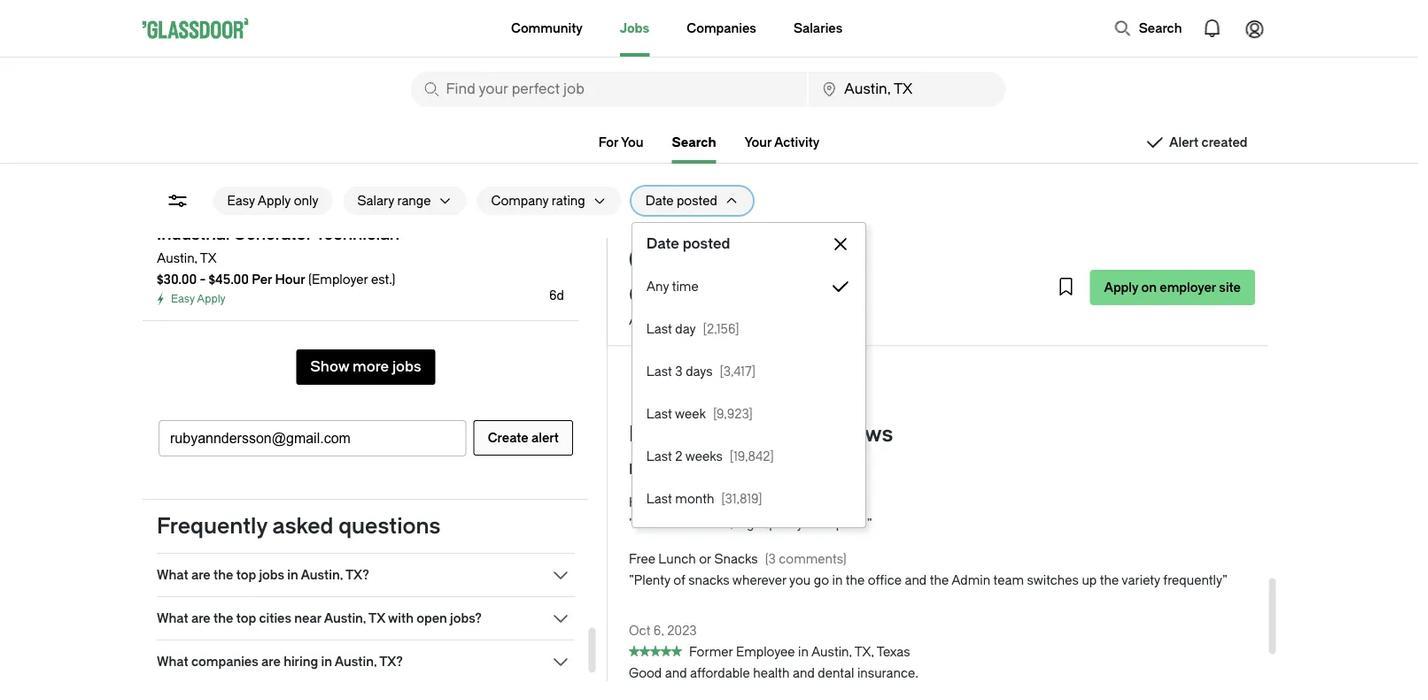Task type: locate. For each thing, give the bounding box(es) containing it.
comments) up the quality
[[749, 496, 817, 511]]

5 last from the top
[[646, 492, 672, 507]]

0 horizontal spatial of
[[673, 574, 685, 589]]

0 horizontal spatial up
[[790, 312, 804, 327]]

top inside what are the top jobs in austin, tx? popup button
[[236, 568, 256, 583]]

salary range button
[[343, 187, 431, 215]]

1 none field from the left
[[411, 72, 807, 107]]

4 last from the top
[[646, 449, 672, 464]]

or right (ppo
[[800, 185, 813, 199]]

and right office
[[904, 574, 926, 589]]

2 horizontal spatial tx
[[678, 312, 697, 329]]

austin, down what are the top cities near austin, tx with open jobs? popup button
[[334, 655, 376, 670]]

chief
[[628, 281, 693, 310]]

jobs
[[620, 21, 649, 35]]

employee up 2
[[628, 422, 732, 447]]

open
[[416, 612, 447, 626]]

dental
[[664, 270, 703, 284]]

1 vertical spatial employee
[[735, 646, 795, 661]]

top for jobs
[[236, 568, 256, 583]]

dental
[[817, 667, 854, 682]]

austin, inside chief legal officer austin, tx
[[628, 312, 675, 329]]

last up the was
[[646, 492, 672, 507]]

jobs?
[[450, 612, 481, 626]]

est.)
[[371, 272, 395, 287]]

1 horizontal spatial up
[[1081, 574, 1096, 589]]

easy right open filter menu image
[[227, 194, 255, 208]]

companies
[[191, 655, 258, 670]]

tx inside austin, tx $30.00 - $45.00 per hour (employer est.)
[[200, 251, 216, 266]]

1 horizontal spatial tx?
[[379, 655, 403, 670]]

in inside what companies are hiring in austin, tx? 'dropdown button'
[[321, 655, 332, 670]]

tx down the vision
[[678, 312, 697, 329]]

last left the day
[[646, 322, 672, 337]]

easy for easy apply only
[[227, 194, 255, 208]]

top inside what are the top cities near austin, tx with open jobs? popup button
[[236, 612, 256, 626]]

posted up coverage
[[677, 194, 717, 208]]

what inside 'dropdown button'
[[156, 655, 188, 670]]

0 vertical spatial or
[[800, 185, 813, 199]]

1 vertical spatial with
[[387, 612, 413, 626]]

last month [31,819]
[[646, 492, 762, 507]]

health for health savings account (hsa) dental insurance vision insurance retirement plan with up to 3% company match paid time off paid holidays paid parental leave
[[664, 248, 703, 263]]

apply down -
[[196, 293, 225, 306]]

2 last from the top
[[646, 364, 672, 379]]

none field search keyword
[[411, 72, 807, 107]]

for you
[[598, 135, 644, 150]]

1 vertical spatial what
[[156, 612, 188, 626]]

insurance.
[[857, 667, 918, 682]]

plan.
[[835, 518, 863, 532]]

with left open
[[387, 612, 413, 626]]

1 vertical spatial of
[[673, 574, 685, 589]]

0 vertical spatial tx?
[[345, 568, 369, 583]]

last for last 2 weeks [19,842]
[[646, 449, 672, 464]]

austin, down chief
[[628, 312, 675, 329]]

0 horizontal spatial easy
[[170, 293, 194, 306]]

1 vertical spatial tx
[[678, 312, 697, 329]]

or
[[800, 185, 813, 199], [699, 553, 711, 568]]

search
[[1139, 21, 1182, 35], [672, 135, 716, 150]]

insurance up low
[[670, 496, 729, 511]]

3
[[675, 364, 683, 379]]

the left office
[[845, 574, 864, 589]]

1 vertical spatial health
[[664, 248, 703, 263]]

available)
[[891, 185, 945, 199]]

wherever
[[732, 574, 786, 589]]

0 vertical spatial easy
[[227, 194, 255, 208]]

tx? up what are the top cities near austin, tx with open jobs? popup button
[[345, 568, 369, 583]]

what
[[156, 568, 188, 583], [156, 612, 188, 626], [156, 655, 188, 670]]

in right hiring
[[321, 655, 332, 670]]

(4
[[736, 496, 746, 511]]

and
[[904, 574, 926, 589], [664, 667, 686, 682], [792, 667, 814, 682]]

0 horizontal spatial none field
[[411, 72, 807, 107]]

employee
[[628, 422, 732, 447], [735, 646, 795, 661]]

tx
[[200, 251, 216, 266], [678, 312, 697, 329], [368, 612, 385, 626]]

search link
[[672, 135, 716, 164]]

1 horizontal spatial and
[[792, 667, 814, 682]]

austin, up what are the top cities near austin, tx with open jobs?
[[300, 568, 342, 583]]

3 what from the top
[[156, 655, 188, 670]]

2 vertical spatial are
[[261, 655, 280, 670]]

1 vertical spatial paid
[[664, 355, 689, 369]]

date up zinda law group, pllc logo
[[645, 194, 674, 208]]

0 vertical spatial comments)
[[749, 496, 817, 511]]

0 vertical spatial date
[[645, 194, 674, 208]]

1 horizontal spatial apply
[[258, 194, 291, 208]]

0 horizontal spatial or
[[699, 553, 711, 568]]

0 vertical spatial health
[[664, 185, 703, 199]]

what for what are the top cities near austin, tx with open jobs?
[[156, 612, 188, 626]]

1 vertical spatial date posted
[[646, 236, 730, 252]]

1 vertical spatial up
[[1081, 574, 1096, 589]]

0 vertical spatial of
[[1049, 227, 1061, 242]]

2 top from the top
[[236, 612, 256, 626]]

apply left 'on'
[[1104, 280, 1138, 295]]

0 vertical spatial what
[[156, 568, 188, 583]]

date posted up dental
[[646, 236, 730, 252]]

1 vertical spatial easy
[[170, 293, 194, 306]]

hdhp
[[816, 185, 853, 199]]

the left admin
[[929, 574, 948, 589]]

companies
[[687, 21, 756, 35]]

[9,923]
[[713, 407, 753, 422]]

salaries link
[[793, 0, 843, 57]]

free lunch or snacks (3 comments) "plenty of snacks wherever you go in the office and the admin team switches up the variety frequently"
[[628, 553, 1227, 589]]

0 vertical spatial posted
[[677, 194, 717, 208]]

none field search location
[[809, 72, 1006, 107]]

easy apply
[[170, 293, 225, 306]]

2 vertical spatial health
[[628, 496, 667, 511]]

health inside the health insurance (4 comments) "it was a low cost, high quality ppo plan. "
[[628, 496, 667, 511]]

(ppo
[[767, 185, 797, 199]]

austin, inside austin, tx $30.00 - $45.00 per hour (employer est.)
[[156, 251, 197, 266]]

oct 6, 2023
[[628, 624, 696, 639]]

top left cities
[[236, 612, 256, 626]]

1 horizontal spatial search
[[1139, 21, 1182, 35]]

0 horizontal spatial tx
[[200, 251, 216, 266]]

paid up week on the left
[[664, 376, 689, 391]]

health inside the "health savings account (hsa) dental insurance vision insurance retirement plan with up to 3% company match paid time off paid holidays paid parental leave"
[[664, 248, 703, 263]]

health up dental
[[664, 248, 703, 263]]

comments) up go
[[778, 553, 846, 568]]

you
[[621, 135, 644, 150]]

company left 'rating' on the left top
[[491, 194, 549, 208]]

health
[[664, 185, 703, 199], [664, 248, 703, 263], [628, 496, 667, 511]]

0 vertical spatial tx
[[200, 251, 216, 266]]

are left hiring
[[261, 655, 280, 670]]

3%
[[823, 312, 839, 327]]

is
[[917, 227, 926, 242]]

are up companies
[[191, 612, 210, 626]]

date posted list box
[[632, 266, 865, 521]]

and down 'former employee in austin, tx, texas'
[[792, 667, 814, 682]]

1 vertical spatial tx?
[[379, 655, 403, 670]]

2 vertical spatial what
[[156, 655, 188, 670]]

0 horizontal spatial apply
[[196, 293, 225, 306]]

paid down retirement
[[664, 333, 689, 348]]

site
[[1219, 280, 1240, 295]]

0 vertical spatial employee
[[628, 422, 732, 447]]

easy inside 'easy apply only' button
[[227, 194, 255, 208]]

up right switches
[[1081, 574, 1096, 589]]

1 last from the top
[[646, 322, 672, 337]]

2023
[[667, 624, 696, 639]]

[3,417]
[[720, 364, 756, 379]]

paid down the day
[[664, 355, 689, 369]]

health for health insurance (4 comments) "it was a low cost, high quality ppo plan. "
[[628, 496, 667, 511]]

last left 2
[[646, 449, 672, 464]]

2 paid from the top
[[664, 355, 689, 369]]

companies link
[[687, 0, 756, 57]]

of down lunch on the bottom
[[673, 574, 685, 589]]

your
[[744, 135, 772, 150]]

1 horizontal spatial easy
[[227, 194, 255, 208]]

zinda law group, pllc 2.6 ★
[[666, 252, 843, 266]]

top for cities
[[236, 612, 256, 626]]

Enter email address email field
[[159, 422, 465, 456]]

0 horizontal spatial company
[[491, 194, 549, 208]]

date
[[645, 194, 674, 208], [646, 236, 679, 252]]

2 vertical spatial paid
[[664, 376, 689, 391]]

of
[[1049, 227, 1061, 242], [673, 574, 685, 589]]

for
[[598, 135, 618, 150]]

and/or
[[825, 227, 863, 242]]

2 vertical spatial tx
[[368, 612, 385, 626]]

posted up dental
[[683, 236, 730, 252]]

with inside the "health savings account (hsa) dental insurance vision insurance retirement plan with up to 3% company match paid time off paid holidays paid parental leave"
[[762, 312, 786, 327]]

$30.00
[[156, 272, 196, 287]]

1 vertical spatial company
[[842, 312, 899, 327]]

and down "5.0 stars out of 5" image
[[664, 667, 686, 682]]

or up the snacks on the bottom of the page
[[699, 553, 711, 568]]

last week [9,923]
[[646, 407, 753, 422]]

health up the was
[[628, 496, 667, 511]]

company right 3%
[[842, 312, 899, 327]]

month
[[675, 492, 714, 507]]

up left "to"
[[790, 312, 804, 327]]

1 horizontal spatial with
[[762, 312, 786, 327]]

status
[[628, 647, 682, 658]]

in right go
[[832, 574, 842, 589]]

frequently
[[156, 515, 267, 539]]

2 horizontal spatial and
[[904, 574, 926, 589]]

any time
[[646, 279, 699, 294]]

in right jobs
[[287, 568, 298, 583]]

0 vertical spatial are
[[191, 568, 210, 583]]

easy apply only
[[227, 194, 318, 208]]

with right plan
[[762, 312, 786, 327]]

0 vertical spatial company
[[491, 194, 549, 208]]

2 what from the top
[[156, 612, 188, 626]]

coverage for spouse and/or children is available at the cost of the employee.
[[699, 227, 1147, 242]]

days
[[686, 364, 713, 379]]

austin,
[[156, 251, 197, 266], [628, 312, 675, 329], [300, 568, 342, 583], [323, 612, 366, 626], [811, 646, 851, 661], [334, 655, 376, 670]]

last left week on the left
[[646, 407, 672, 422]]

frequently asked questions
[[156, 515, 440, 539]]

1 what from the top
[[156, 568, 188, 583]]

cities
[[259, 612, 291, 626]]

3 last from the top
[[646, 407, 672, 422]]

0 vertical spatial paid
[[664, 333, 689, 348]]

date posted down search link on the top of page
[[645, 194, 717, 208]]

last left 3
[[646, 364, 672, 379]]

what are the top jobs in austin, tx? button
[[156, 565, 574, 586]]

tx,
[[854, 646, 873, 661]]

1 vertical spatial comments)
[[778, 553, 846, 568]]

last for last month [31,819]
[[646, 492, 672, 507]]

up
[[790, 312, 804, 327], [1081, 574, 1096, 589]]

any
[[646, 279, 669, 294]]

comments) inside 'free lunch or snacks (3 comments) "plenty of snacks wherever you go in the office and the admin team switches up the variety frequently"'
[[778, 553, 846, 568]]

time
[[672, 279, 699, 294]]

retirement
[[664, 312, 730, 327]]

tx down what are the top jobs in austin, tx? popup button
[[368, 612, 385, 626]]

of right the cost
[[1049, 227, 1061, 242]]

employee.
[[1086, 227, 1147, 242]]

1 vertical spatial or
[[699, 553, 711, 568]]

in inside what are the top jobs in austin, tx? popup button
[[287, 568, 298, 583]]

open filter menu image
[[167, 190, 188, 212]]

paid
[[664, 333, 689, 348], [664, 355, 689, 369], [664, 376, 689, 391]]

1 vertical spatial search
[[672, 135, 716, 150]]

former employee in austin, tx, texas
[[689, 646, 910, 661]]

0 horizontal spatial tx?
[[345, 568, 369, 583]]

0 vertical spatial date posted
[[645, 194, 717, 208]]

the left jobs
[[213, 568, 233, 583]]

company inside the "health savings account (hsa) dental insurance vision insurance retirement plan with up to 3% company match paid time off paid holidays paid parental leave"
[[842, 312, 899, 327]]

the up companies
[[213, 612, 233, 626]]

easy down $30.00
[[170, 293, 194, 306]]

date up dental
[[646, 236, 679, 252]]

last
[[646, 322, 672, 337], [646, 364, 672, 379], [646, 407, 672, 422], [646, 449, 672, 464], [646, 492, 672, 507]]

0 vertical spatial with
[[762, 312, 786, 327]]

None field
[[411, 72, 807, 107], [809, 72, 1006, 107]]

in inside 'free lunch or snacks (3 comments) "plenty of snacks wherever you go in the office and the admin team switches up the variety frequently"'
[[832, 574, 842, 589]]

(employer
[[308, 272, 368, 287]]

0 horizontal spatial with
[[387, 612, 413, 626]]

parental
[[692, 376, 741, 391]]

2 none field from the left
[[809, 72, 1006, 107]]

1 vertical spatial top
[[236, 612, 256, 626]]

0 vertical spatial up
[[790, 312, 804, 327]]

1 horizontal spatial tx
[[368, 612, 385, 626]]

0 vertical spatial search
[[1139, 21, 1182, 35]]

activity
[[774, 135, 820, 150]]

are down frequently
[[191, 568, 210, 583]]

tx? down what are the top cities near austin, tx with open jobs? popup button
[[379, 655, 403, 670]]

good
[[628, 667, 661, 682]]

1 horizontal spatial none field
[[809, 72, 1006, 107]]

tx up -
[[200, 251, 216, 266]]

1 vertical spatial are
[[191, 612, 210, 626]]

variety
[[1121, 574, 1160, 589]]

of inside 'free lunch or snacks (3 comments) "plenty of snacks wherever you go in the office and the admin team switches up the variety frequently"'
[[673, 574, 685, 589]]

easy
[[227, 194, 255, 208], [170, 293, 194, 306]]

health down search link on the top of page
[[664, 185, 703, 199]]

zinda law group, pllc logo image
[[629, 245, 658, 274]]

community link
[[511, 0, 583, 57]]

austin, up $30.00
[[156, 251, 197, 266]]

0 vertical spatial top
[[236, 568, 256, 583]]

top left jobs
[[236, 568, 256, 583]]

easy for easy apply
[[170, 293, 194, 306]]

apply left only
[[258, 194, 291, 208]]

affordable
[[690, 667, 749, 682]]

1 horizontal spatial company
[[842, 312, 899, 327]]

employee up health
[[735, 646, 795, 661]]

1 top from the top
[[236, 568, 256, 583]]

company rating
[[491, 194, 585, 208]]



Task type: describe. For each thing, give the bounding box(es) containing it.
officer
[[772, 281, 856, 310]]

at
[[984, 227, 995, 242]]

legal
[[699, 281, 766, 310]]

2
[[675, 449, 682, 464]]

1 horizontal spatial employee
[[735, 646, 795, 661]]

last for last 3 days [3,417]
[[646, 364, 672, 379]]

per
[[251, 272, 272, 287]]

the right the cost
[[1064, 227, 1083, 242]]

tx? inside popup button
[[345, 568, 369, 583]]

close dropdown image
[[830, 234, 851, 255]]

what companies are hiring in austin, tx?
[[156, 655, 403, 670]]

range
[[397, 194, 431, 208]]

0 horizontal spatial employee
[[628, 422, 732, 447]]

with inside what are the top cities near austin, tx with open jobs? popup button
[[387, 612, 413, 626]]

tx inside chief legal officer austin, tx
[[678, 312, 697, 329]]

off
[[725, 333, 744, 348]]

time
[[692, 333, 722, 348]]

5.0 stars out of 5 image
[[628, 645, 682, 661]]

the right at
[[998, 227, 1017, 242]]

are inside 'dropdown button'
[[261, 655, 280, 670]]

plans
[[856, 185, 888, 199]]

plan
[[733, 312, 759, 327]]

-
[[199, 272, 205, 287]]

snacks
[[688, 574, 729, 589]]

austin, right near
[[323, 612, 366, 626]]

health insurance (4 comments) "it was a low cost, high quality ppo plan. "
[[628, 496, 872, 532]]

what are the top cities near austin, tx with open jobs? button
[[156, 608, 574, 630]]

high
[[736, 518, 761, 532]]

(3
[[765, 553, 775, 568]]

date posted button
[[631, 187, 717, 215]]

holidays
[[692, 355, 743, 369]]

what for what companies are hiring in austin, tx?
[[156, 655, 188, 670]]

posted inside the date posted dropdown button
[[677, 194, 717, 208]]

good and affordable health and dental insurance.
[[628, 667, 918, 682]]

frequently"
[[1163, 574, 1227, 589]]

zinda
[[666, 252, 700, 266]]

or inside 'free lunch or snacks (3 comments) "plenty of snacks wherever you go in the office and the admin team switches up the variety frequently"'
[[699, 553, 711, 568]]

apply on employer site button
[[1089, 270, 1255, 306]]

Search keyword field
[[411, 72, 807, 107]]

in up good and affordable health and dental insurance.
[[798, 646, 808, 661]]

office
[[867, 574, 901, 589]]

0 horizontal spatial search
[[672, 135, 716, 150]]

date posted inside dropdown button
[[645, 194, 717, 208]]

community
[[511, 21, 583, 35]]

up inside 'free lunch or snacks (3 comments) "plenty of snacks wherever you go in the office and the admin team switches up the variety frequently"'
[[1081, 574, 1096, 589]]

what for what are the top jobs in austin, tx?
[[156, 568, 188, 583]]

are for what are the top cities near austin, tx with open jobs?
[[191, 612, 210, 626]]

"
[[866, 518, 872, 532]]

snacks
[[714, 553, 757, 568]]

apply for easy apply
[[196, 293, 225, 306]]

only
[[294, 194, 318, 208]]

low
[[680, 518, 701, 532]]

(hsa)
[[809, 248, 843, 263]]

insurance inside the health insurance (4 comments) "it was a low cost, high quality ppo plan. "
[[670, 496, 729, 511]]

1 paid from the top
[[664, 333, 689, 348]]

insurance up coverage
[[706, 185, 764, 199]]

former
[[689, 646, 732, 661]]

the left variety
[[1099, 574, 1118, 589]]

vision
[[664, 291, 700, 306]]

3 paid from the top
[[664, 376, 689, 391]]

insurance down savings
[[706, 270, 764, 284]]

comments) inside the health insurance (4 comments) "it was a low cost, high quality ppo plan. "
[[749, 496, 817, 511]]

1 horizontal spatial or
[[800, 185, 813, 199]]

apply on employer site
[[1104, 280, 1240, 295]]

for
[[760, 227, 776, 242]]

weeks
[[685, 449, 723, 464]]

insurance up plan
[[703, 291, 762, 306]]

quality
[[764, 518, 802, 532]]

austin, inside 'dropdown button'
[[334, 655, 376, 670]]

last for last day [2,156]
[[646, 322, 672, 337]]

2 horizontal spatial apply
[[1104, 280, 1138, 295]]

leave
[[744, 376, 780, 391]]

[2,156]
[[703, 322, 739, 337]]

hiring
[[283, 655, 318, 670]]

coverage
[[699, 227, 756, 242]]

tx? inside 'dropdown button'
[[379, 655, 403, 670]]

"plenty
[[628, 574, 670, 589]]

search inside search button
[[1139, 21, 1182, 35]]

commented
[[667, 462, 751, 478]]

health savings account (hsa) dental insurance vision insurance retirement plan with up to 3% company match paid time off paid holidays paid parental leave
[[664, 248, 939, 391]]

up inside the "health savings account (hsa) dental insurance vision insurance retirement plan with up to 3% company match paid time off paid holidays paid parental leave"
[[790, 312, 804, 327]]

group,
[[730, 252, 771, 266]]

are for what are the top jobs in austin, tx?
[[191, 568, 210, 583]]

and inside 'free lunch or snacks (3 comments) "plenty of snacks wherever you go in the office and the admin team switches up the variety frequently"'
[[904, 574, 926, 589]]

texas
[[876, 646, 910, 661]]

to
[[808, 312, 819, 327]]

austin, up dental
[[811, 646, 851, 661]]

go
[[813, 574, 829, 589]]

company inside dropdown button
[[491, 194, 549, 208]]

1 horizontal spatial of
[[1049, 227, 1061, 242]]

[19,842]
[[730, 449, 774, 464]]

day
[[675, 322, 696, 337]]

last 3 days [3,417]
[[646, 364, 756, 379]]

pllc
[[774, 252, 808, 266]]

admin
[[951, 574, 990, 589]]

free
[[628, 553, 655, 568]]

6,
[[653, 624, 664, 639]]

1 vertical spatial posted
[[683, 236, 730, 252]]

asked
[[272, 515, 333, 539]]

health
[[753, 667, 789, 682]]

tx inside popup button
[[368, 612, 385, 626]]

last for last week [9,923]
[[646, 407, 672, 422]]

ppo
[[806, 518, 832, 532]]

what companies are hiring in austin, tx? button
[[156, 652, 574, 673]]

hour
[[275, 272, 305, 287]]

Search location field
[[809, 72, 1006, 107]]

your activity
[[744, 135, 820, 150]]

apply for easy apply only
[[258, 194, 291, 208]]

savings
[[706, 248, 753, 263]]

health for health insurance (ppo or hdhp plans available)
[[664, 185, 703, 199]]

[31,819]
[[721, 492, 762, 507]]

salary
[[357, 194, 394, 208]]

austin, tx $30.00 - $45.00 per hour (employer est.)
[[156, 251, 395, 287]]

jobs link
[[620, 0, 649, 57]]

most
[[628, 462, 663, 478]]

what are the top cities near austin, tx with open jobs?
[[156, 612, 481, 626]]

1 vertical spatial date
[[646, 236, 679, 252]]

lunch
[[658, 553, 696, 568]]

account
[[755, 248, 806, 263]]

0 horizontal spatial and
[[664, 667, 686, 682]]

most commented element
[[628, 493, 1255, 607]]

rating
[[552, 194, 585, 208]]

date inside dropdown button
[[645, 194, 674, 208]]

benefit
[[737, 422, 809, 447]]

employee benefit reviews
[[628, 422, 893, 447]]

★
[[833, 254, 843, 266]]

team
[[993, 574, 1023, 589]]

health insurance (ppo or hdhp plans available)
[[664, 185, 945, 199]]

children
[[866, 227, 914, 242]]

questions
[[338, 515, 440, 539]]

spouse
[[779, 227, 822, 242]]

you
[[789, 574, 810, 589]]



Task type: vqa. For each thing, say whether or not it's contained in the screenshot.
the bottom the is
no



